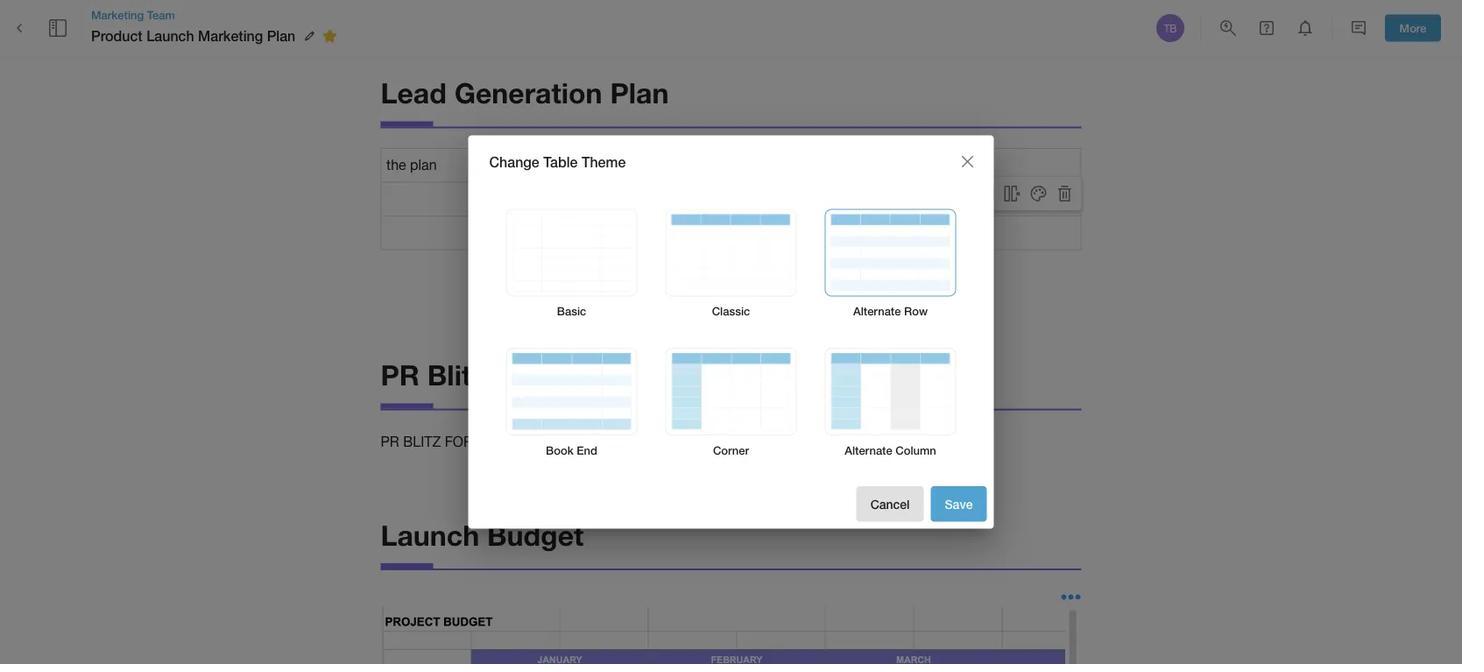 Task type: vqa. For each thing, say whether or not it's contained in the screenshot.
life!
yes



Task type: describe. For each thing, give the bounding box(es) containing it.
more button
[[1385, 15, 1441, 42]]

lead
[[381, 76, 447, 109]]

alternate for alternate column
[[845, 443, 893, 457]]

the
[[386, 157, 406, 173]]

budget
[[487, 518, 584, 551]]

remove favorite image
[[319, 25, 340, 47]]

0 horizontal spatial plan
[[267, 28, 295, 44]]

pr blitz
[[381, 358, 486, 391]]

0 horizontal spatial launch
[[146, 28, 194, 44]]

blitz
[[403, 433, 441, 449]]

change
[[489, 153, 539, 170]]

corner
[[713, 443, 749, 457]]

product launch marketing plan
[[91, 28, 295, 44]]

table
[[543, 153, 578, 170]]

1 horizontal spatial launch
[[381, 518, 479, 551]]

change table theme
[[489, 153, 626, 170]]

classic
[[712, 305, 750, 318]]

plan
[[410, 157, 437, 173]]

more
[[1400, 21, 1427, 35]]

column
[[896, 443, 936, 457]]

product
[[91, 28, 143, 44]]

book
[[546, 443, 574, 457]]

end
[[577, 443, 597, 457]]

tb
[[1164, 22, 1177, 34]]

have
[[620, 191, 650, 207]]

team
[[147, 8, 175, 21]]

basic
[[557, 305, 586, 318]]

cancel
[[871, 497, 910, 511]]

row
[[904, 305, 928, 318]]



Task type: locate. For each thing, give the bounding box(es) containing it.
1 vertical spatial pr
[[381, 433, 399, 449]]

1 vertical spatial marketing
[[198, 28, 263, 44]]

0 horizontal spatial marketing
[[91, 8, 144, 21]]

alternate
[[853, 305, 901, 318], [845, 443, 893, 457]]

marketing
[[91, 8, 144, 21], [198, 28, 263, 44]]

alternate for alternate row
[[853, 305, 901, 318]]

1 horizontal spatial plan
[[610, 76, 669, 109]]

1 vertical spatial launch
[[381, 518, 479, 551]]

fun
[[620, 224, 640, 241]]

life!
[[477, 433, 509, 449]]

1 horizontal spatial marketing
[[198, 28, 263, 44]]

the plan
[[386, 157, 437, 173]]

0 vertical spatial plan
[[267, 28, 295, 44]]

pr left the blitz
[[381, 358, 420, 391]]

save
[[945, 497, 973, 511]]

cancel button
[[857, 486, 924, 522]]

generation
[[454, 76, 602, 109]]

save button
[[931, 486, 987, 522]]

launch budget
[[381, 518, 584, 551]]

pr for pr blitz
[[381, 358, 420, 391]]

marketing team link
[[91, 7, 343, 23]]

0 vertical spatial marketing
[[91, 8, 144, 21]]

is
[[620, 157, 630, 173]]

marketing team
[[91, 8, 175, 21]]

1 vertical spatial alternate
[[845, 443, 893, 457]]

marketing up product
[[91, 8, 144, 21]]

pr left blitz
[[381, 433, 399, 449]]

change table theme dialog
[[468, 135, 994, 529]]

marketing down the marketing team link
[[198, 28, 263, 44]]

theme
[[582, 153, 626, 170]]

plan left remove favorite image
[[267, 28, 295, 44]]

alternate row
[[853, 305, 928, 318]]

alternate left column
[[845, 443, 893, 457]]

book end
[[546, 443, 597, 457]]

blitz
[[427, 358, 486, 391]]

1 pr from the top
[[381, 358, 420, 391]]

tb button
[[1154, 11, 1187, 45]]

launch
[[146, 28, 194, 44], [381, 518, 479, 551]]

0 vertical spatial alternate
[[853, 305, 901, 318]]

pr blitz for life!
[[381, 433, 509, 449]]

lead generation plan
[[381, 76, 669, 109]]

1 vertical spatial plan
[[610, 76, 669, 109]]

plan
[[267, 28, 295, 44], [610, 76, 669, 109]]

2 pr from the top
[[381, 433, 399, 449]]

pr for pr blitz for life!
[[381, 433, 399, 449]]

for
[[445, 433, 473, 449]]

pr
[[381, 358, 420, 391], [381, 433, 399, 449]]

plan up is
[[610, 76, 669, 109]]

alternate left row
[[853, 305, 901, 318]]

0 vertical spatial pr
[[381, 358, 420, 391]]

0 vertical spatial launch
[[146, 28, 194, 44]]

alternate column
[[845, 443, 936, 457]]



